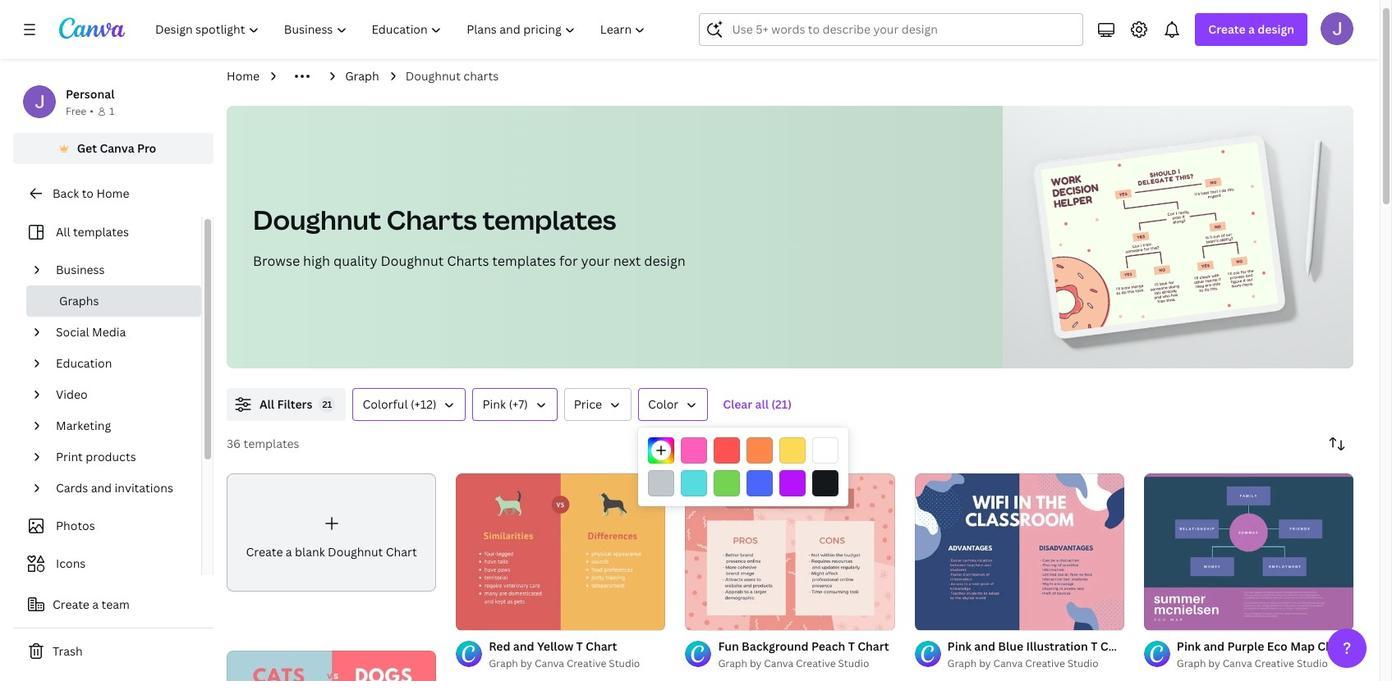 Task type: locate. For each thing, give the bounding box(es) containing it.
#fed958 image
[[780, 438, 806, 464], [780, 438, 806, 464]]

canva inside fun background peach t chart graph by canva creative studio
[[764, 658, 794, 672]]

2 horizontal spatial create
[[1209, 21, 1246, 37]]

pink inside button
[[483, 397, 506, 412]]

graph by canva creative studio link down eco
[[1177, 657, 1350, 673]]

graph by canva creative studio link
[[489, 657, 640, 673], [718, 657, 889, 673], [948, 657, 1125, 673], [1177, 657, 1350, 673]]

jacob simon image
[[1321, 12, 1354, 45]]

design inside dropdown button
[[1258, 21, 1295, 37]]

charts down doughnut charts templates
[[447, 252, 489, 270]]

1 graph by canva creative studio link from the left
[[489, 657, 640, 673]]

3 t from the left
[[1091, 640, 1098, 655]]

create for create a blank doughnut chart
[[246, 545, 283, 560]]

pink
[[483, 397, 506, 412], [948, 640, 972, 655], [1177, 640, 1201, 655]]

studio down map
[[1297, 658, 1328, 672]]

studio down red and yellow t chart link
[[609, 658, 640, 672]]

#55dbe0 image
[[681, 471, 707, 497]]

1 studio from the left
[[609, 658, 640, 672]]

doughnut left charts at the left
[[406, 68, 461, 84]]

top level navigation element
[[145, 13, 660, 46]]

0 horizontal spatial home
[[96, 186, 129, 201]]

back to home
[[53, 186, 129, 201]]

0 vertical spatial design
[[1258, 21, 1295, 37]]

yellow
[[537, 640, 574, 655]]

pink for pink and purple eco map chart graph by canva creative studio
[[1177, 640, 1201, 655]]

media
[[92, 325, 126, 340]]

graph down pink and purple eco map chart link
[[1177, 658, 1207, 672]]

4 creative from the left
[[1255, 658, 1295, 672]]

graph down top level navigation element
[[345, 68, 379, 84]]

icons link
[[23, 549, 191, 580]]

create a design
[[1209, 21, 1295, 37]]

2 vertical spatial create
[[53, 597, 89, 613]]

templates
[[483, 202, 616, 237], [73, 224, 129, 240], [492, 252, 556, 270], [244, 436, 300, 452]]

graph by canva creative studio link for purple
[[1177, 657, 1350, 673]]

4 by from the left
[[1209, 658, 1221, 672]]

2 vertical spatial a
[[92, 597, 99, 613]]

1 vertical spatial home
[[96, 186, 129, 201]]

graph link
[[345, 67, 379, 85]]

and right red
[[513, 640, 535, 655]]

and inside red and yellow t chart graph by canva creative studio
[[513, 640, 535, 655]]

design
[[1258, 21, 1295, 37], [644, 252, 686, 270]]

t for peach
[[848, 640, 855, 655]]

t inside red and yellow t chart graph by canva creative studio
[[576, 640, 583, 655]]

3 graph by canva creative studio link from the left
[[948, 657, 1125, 673]]

doughnut charts templates
[[253, 202, 616, 237]]

(21)
[[772, 397, 792, 412]]

clear all (21) button
[[715, 389, 800, 422]]

3 by from the left
[[980, 658, 991, 672]]

background
[[742, 640, 809, 655]]

all for all templates
[[56, 224, 70, 240]]

1 t from the left
[[576, 640, 583, 655]]

pink inside pink and blue illustration t chart graph by canva creative studio
[[948, 640, 972, 655]]

canva inside pink and blue illustration t chart graph by canva creative studio
[[994, 658, 1023, 672]]

home
[[227, 68, 260, 84], [96, 186, 129, 201]]

t for yellow
[[576, 640, 583, 655]]

marketing
[[56, 418, 111, 434]]

icons
[[56, 556, 86, 572]]

#4a66fb image
[[747, 471, 773, 497], [747, 471, 773, 497]]

4 graph by canva creative studio link from the left
[[1177, 657, 1350, 673]]

all left "filters"
[[260, 397, 275, 412]]

illustration
[[1027, 640, 1089, 655]]

studio inside fun background peach t chart graph by canva creative studio
[[838, 658, 870, 672]]

graph down red
[[489, 658, 518, 672]]

templates right 36
[[244, 436, 300, 452]]

creative down red and yellow t chart link
[[567, 658, 607, 672]]

graph inside pink and blue illustration t chart graph by canva creative studio
[[948, 658, 977, 672]]

and for blue
[[975, 640, 996, 655]]

design left jacob simon image
[[1258, 21, 1295, 37]]

2 horizontal spatial pink
[[1177, 640, 1201, 655]]

2 horizontal spatial a
[[1249, 21, 1255, 37]]

pink left blue
[[948, 640, 972, 655]]

1 by from the left
[[521, 658, 533, 672]]

by inside pink and purple eco map chart graph by canva creative studio
[[1209, 658, 1221, 672]]

and right cards at the bottom
[[91, 481, 112, 496]]

chart for red and yellow t chart graph by canva creative studio
[[586, 640, 617, 655]]

clear
[[723, 397, 753, 412]]

3 creative from the left
[[1026, 658, 1066, 672]]

0 horizontal spatial t
[[576, 640, 583, 655]]

trash link
[[13, 636, 214, 669]]

#74d353 image
[[714, 471, 740, 497]]

creative inside pink and blue illustration t chart graph by canva creative studio
[[1026, 658, 1066, 672]]

creative down eco
[[1255, 658, 1295, 672]]

education
[[56, 356, 112, 371]]

a for team
[[92, 597, 99, 613]]

graph by canva creative studio link down "peach"
[[718, 657, 889, 673]]

2 horizontal spatial t
[[1091, 640, 1098, 655]]

get
[[77, 141, 97, 156]]

video
[[56, 387, 88, 403]]

1 horizontal spatial create
[[246, 545, 283, 560]]

personal
[[66, 86, 115, 102]]

and for invitations
[[91, 481, 112, 496]]

and left blue
[[975, 640, 996, 655]]

1 horizontal spatial t
[[848, 640, 855, 655]]

free •
[[66, 104, 94, 118]]

studio inside pink and purple eco map chart graph by canva creative studio
[[1297, 658, 1328, 672]]

color button
[[638, 389, 708, 422]]

t
[[576, 640, 583, 655], [848, 640, 855, 655], [1091, 640, 1098, 655]]

#fe884c image
[[747, 438, 773, 464]]

charts
[[387, 202, 477, 237], [447, 252, 489, 270]]

charts up browse high quality doughnut charts templates for your next design
[[387, 202, 477, 237]]

1 vertical spatial design
[[644, 252, 686, 270]]

1 vertical spatial charts
[[447, 252, 489, 270]]

0 horizontal spatial all
[[56, 224, 70, 240]]

pink inside pink and purple eco map chart graph by canva creative studio
[[1177, 640, 1201, 655]]

by down red and yellow t chart link
[[521, 658, 533, 672]]

print
[[56, 449, 83, 465]]

(+12)
[[411, 397, 437, 412]]

red
[[489, 640, 511, 655]]

21
[[322, 399, 332, 411]]

graph
[[345, 68, 379, 84], [489, 658, 518, 672], [718, 658, 748, 672], [948, 658, 977, 672], [1177, 658, 1207, 672]]

#b612fb image
[[780, 471, 806, 497]]

1 horizontal spatial design
[[1258, 21, 1295, 37]]

1 vertical spatial all
[[260, 397, 275, 412]]

doughnut charts templates image
[[1004, 106, 1354, 369], [1041, 142, 1279, 332]]

create inside create a blank doughnut chart element
[[246, 545, 283, 560]]

0 horizontal spatial create
[[53, 597, 89, 613]]

create a design button
[[1196, 13, 1308, 46]]

0 horizontal spatial pink
[[483, 397, 506, 412]]

and for purple
[[1204, 640, 1225, 655]]

canva down background at bottom
[[764, 658, 794, 672]]

t right illustration
[[1091, 640, 1098, 655]]

t inside pink and blue illustration t chart graph by canva creative studio
[[1091, 640, 1098, 655]]

chart inside red and yellow t chart graph by canva creative studio
[[586, 640, 617, 655]]

all
[[56, 224, 70, 240], [260, 397, 275, 412]]

graph by canva creative studio link down yellow
[[489, 657, 640, 673]]

pink left purple at the right bottom of page
[[1177, 640, 1201, 655]]

free
[[66, 104, 86, 118]]

0 vertical spatial a
[[1249, 21, 1255, 37]]

peach
[[812, 640, 846, 655]]

1 vertical spatial a
[[286, 545, 292, 560]]

doughnut
[[406, 68, 461, 84], [253, 202, 382, 237], [381, 252, 444, 270], [328, 545, 383, 560]]

doughnut right blank
[[328, 545, 383, 560]]

graph by canva creative studio link for peach
[[718, 657, 889, 673]]

and inside pink and blue illustration t chart graph by canva creative studio
[[975, 640, 996, 655]]

•
[[90, 104, 94, 118]]

canva down purple at the right bottom of page
[[1223, 658, 1253, 672]]

creative down pink and blue illustration t chart link
[[1026, 658, 1066, 672]]

creative inside pink and purple eco map chart graph by canva creative studio
[[1255, 658, 1295, 672]]

a inside create a blank doughnut chart element
[[286, 545, 292, 560]]

chart inside pink and blue illustration t chart graph by canva creative studio
[[1101, 640, 1132, 655]]

studio inside pink and blue illustration t chart graph by canva creative studio
[[1068, 658, 1099, 672]]

creative down fun background peach t chart link
[[796, 658, 836, 672]]

canva down yellow
[[535, 658, 564, 672]]

graph inside fun background peach t chart graph by canva creative studio
[[718, 658, 748, 672]]

by down pink and blue illustration t chart link
[[980, 658, 991, 672]]

0 vertical spatial create
[[1209, 21, 1246, 37]]

graphs
[[59, 293, 99, 309]]

all down back
[[56, 224, 70, 240]]

cards and invitations
[[56, 481, 173, 496]]

create inside create a team button
[[53, 597, 89, 613]]

pink and blue illustration t chart image
[[915, 474, 1125, 631]]

#55dbe0 image
[[681, 471, 707, 497]]

chart inside pink and purple eco map chart graph by canva creative studio
[[1318, 640, 1350, 655]]

canva down blue
[[994, 658, 1023, 672]]

all filters
[[260, 397, 313, 412]]

studio down "peach"
[[838, 658, 870, 672]]

pink for pink and blue illustration t chart graph by canva creative studio
[[948, 640, 972, 655]]

chart for fun background peach t chart graph by canva creative studio
[[858, 640, 889, 655]]

add a new color image
[[648, 438, 675, 464]]

2 t from the left
[[848, 640, 855, 655]]

#fe884c image
[[747, 438, 773, 464]]

2 creative from the left
[[796, 658, 836, 672]]

studio down illustration
[[1068, 658, 1099, 672]]

get canva pro button
[[13, 133, 214, 164]]

canva left the pro
[[100, 141, 134, 156]]

invitations
[[115, 481, 173, 496]]

graph down 'fun'
[[718, 658, 748, 672]]

studio
[[609, 658, 640, 672], [838, 658, 870, 672], [1068, 658, 1099, 672], [1297, 658, 1328, 672]]

#ffffff image
[[813, 438, 839, 464], [813, 438, 839, 464]]

1 horizontal spatial all
[[260, 397, 275, 412]]

#fd5ebb image
[[681, 438, 707, 464], [681, 438, 707, 464]]

cards
[[56, 481, 88, 496]]

graph inside pink and purple eco map chart graph by canva creative studio
[[1177, 658, 1207, 672]]

by down background at bottom
[[750, 658, 762, 672]]

pink (+7)
[[483, 397, 528, 412]]

4 studio from the left
[[1297, 658, 1328, 672]]

#74d353 image
[[714, 471, 740, 497]]

and inside pink and purple eco map chart graph by canva creative studio
[[1204, 640, 1225, 655]]

a inside create a team button
[[92, 597, 99, 613]]

for
[[560, 252, 578, 270]]

doughnut down doughnut charts templates
[[381, 252, 444, 270]]

0 horizontal spatial a
[[92, 597, 99, 613]]

2 by from the left
[[750, 658, 762, 672]]

marketing link
[[49, 411, 191, 442]]

t inside fun background peach t chart graph by canva creative studio
[[848, 640, 855, 655]]

2 studio from the left
[[838, 658, 870, 672]]

1 creative from the left
[[567, 658, 607, 672]]

a inside create a design dropdown button
[[1249, 21, 1255, 37]]

social
[[56, 325, 89, 340]]

create for create a design
[[1209, 21, 1246, 37]]

3 studio from the left
[[1068, 658, 1099, 672]]

2 graph by canva creative studio link from the left
[[718, 657, 889, 673]]

t right yellow
[[576, 640, 583, 655]]

quality
[[334, 252, 378, 270]]

pink and blue illustration t chart link
[[948, 639, 1132, 657]]

1 vertical spatial create
[[246, 545, 283, 560]]

chart inside fun background peach t chart graph by canva creative studio
[[858, 640, 889, 655]]

1 horizontal spatial pink
[[948, 640, 972, 655]]

pink for pink (+7)
[[483, 397, 506, 412]]

graph by canva creative studio link down illustration
[[948, 657, 1125, 673]]

graph down pink and blue illustration t chart link
[[948, 658, 977, 672]]

design right the next
[[644, 252, 686, 270]]

1 horizontal spatial a
[[286, 545, 292, 560]]

1 horizontal spatial home
[[227, 68, 260, 84]]

None search field
[[700, 13, 1084, 46]]

pink left (+7)
[[483, 397, 506, 412]]

t right "peach"
[[848, 640, 855, 655]]

0 vertical spatial all
[[56, 224, 70, 240]]

and left purple at the right bottom of page
[[1204, 640, 1225, 655]]

creative
[[567, 658, 607, 672], [796, 658, 836, 672], [1026, 658, 1066, 672], [1255, 658, 1295, 672]]

doughnut up the high
[[253, 202, 382, 237]]

and
[[91, 481, 112, 496], [513, 640, 535, 655], [975, 640, 996, 655], [1204, 640, 1225, 655]]

a for design
[[1249, 21, 1255, 37]]

templates up for
[[483, 202, 616, 237]]

create
[[1209, 21, 1246, 37], [246, 545, 283, 560], [53, 597, 89, 613]]

by
[[521, 658, 533, 672], [750, 658, 762, 672], [980, 658, 991, 672], [1209, 658, 1221, 672]]

create inside create a design dropdown button
[[1209, 21, 1246, 37]]

36
[[227, 436, 241, 452]]

get canva pro
[[77, 141, 156, 156]]

by down pink and purple eco map chart link
[[1209, 658, 1221, 672]]



Task type: vqa. For each thing, say whether or not it's contained in the screenshot.
a in dropdown button
yes



Task type: describe. For each thing, give the bounding box(es) containing it.
colorful (+12) button
[[353, 389, 466, 422]]

a for blank
[[286, 545, 292, 560]]

canva inside red and yellow t chart graph by canva creative studio
[[535, 658, 564, 672]]

21 filter options selected element
[[319, 397, 336, 413]]

social media link
[[49, 317, 191, 348]]

filters
[[277, 397, 313, 412]]

browse high quality doughnut charts templates for your next design
[[253, 252, 686, 270]]

0 horizontal spatial design
[[644, 252, 686, 270]]

colorful (+12)
[[363, 397, 437, 412]]

create a blank doughnut chart link
[[227, 474, 436, 592]]

#fd5152 image
[[714, 438, 740, 464]]

photos
[[56, 518, 95, 534]]

#15181b image
[[813, 471, 839, 497]]

browse
[[253, 252, 300, 270]]

pink and purple eco map chart image
[[1144, 474, 1354, 631]]

#c1c6cb image
[[648, 471, 675, 497]]

pro
[[137, 141, 156, 156]]

powder blue and salmon pink t chart image
[[227, 651, 436, 682]]

studio inside red and yellow t chart graph by canva creative studio
[[609, 658, 640, 672]]

charts
[[464, 68, 499, 84]]

(+7)
[[509, 397, 528, 412]]

social media
[[56, 325, 126, 340]]

by inside fun background peach t chart graph by canva creative studio
[[750, 658, 762, 672]]

create a blank doughnut chart
[[246, 545, 417, 560]]

canva inside pink and purple eco map chart graph by canva creative studio
[[1223, 658, 1253, 672]]

photos link
[[23, 511, 191, 542]]

create a team
[[53, 597, 130, 613]]

back to home link
[[13, 177, 214, 210]]

all templates
[[56, 224, 129, 240]]

red and yellow t chart image
[[456, 474, 666, 631]]

by inside red and yellow t chart graph by canva creative studio
[[521, 658, 533, 672]]

red and yellow t chart graph by canva creative studio
[[489, 640, 640, 672]]

#fd5152 image
[[714, 438, 740, 464]]

pink and purple eco map chart graph by canva creative studio
[[1177, 640, 1350, 672]]

Sort by button
[[1321, 428, 1354, 461]]

fun background peach t chart image
[[686, 474, 895, 631]]

fun
[[718, 640, 739, 655]]

blue
[[999, 640, 1024, 655]]

print products
[[56, 449, 136, 465]]

team
[[101, 597, 130, 613]]

products
[[86, 449, 136, 465]]

create for create a team
[[53, 597, 89, 613]]

cards and invitations link
[[49, 473, 191, 504]]

to
[[82, 186, 94, 201]]

graph inside red and yellow t chart graph by canva creative studio
[[489, 658, 518, 672]]

price
[[574, 397, 602, 412]]

add a new color image
[[648, 438, 675, 464]]

all
[[755, 397, 769, 412]]

canva inside button
[[100, 141, 134, 156]]

pink (+7) button
[[473, 389, 558, 422]]

education link
[[49, 348, 191, 380]]

and for yellow
[[513, 640, 535, 655]]

Search search field
[[732, 14, 1073, 45]]

home inside back to home 'link'
[[96, 186, 129, 201]]

clear all (21)
[[723, 397, 792, 412]]

#c1c6cb image
[[648, 471, 675, 497]]

print products link
[[49, 442, 191, 473]]

0 vertical spatial home
[[227, 68, 260, 84]]

36 templates
[[227, 436, 300, 452]]

create a blank doughnut chart element
[[227, 474, 436, 592]]

map
[[1291, 640, 1315, 655]]

chart for create a blank doughnut chart
[[386, 545, 417, 560]]

#15181b image
[[813, 471, 839, 497]]

next
[[614, 252, 641, 270]]

color
[[648, 397, 679, 412]]

blank
[[295, 545, 325, 560]]

graph by canva creative studio link for yellow
[[489, 657, 640, 673]]

business
[[56, 262, 105, 278]]

home link
[[227, 67, 260, 85]]

creative inside fun background peach t chart graph by canva creative studio
[[796, 658, 836, 672]]

business link
[[49, 255, 191, 286]]

graph by canva creative studio link for blue
[[948, 657, 1125, 673]]

purple
[[1228, 640, 1265, 655]]

pink and purple eco map chart link
[[1177, 639, 1350, 657]]

0 vertical spatial charts
[[387, 202, 477, 237]]

pink and blue illustration t chart graph by canva creative studio
[[948, 640, 1132, 672]]

your
[[581, 252, 610, 270]]

1
[[109, 104, 114, 118]]

video link
[[49, 380, 191, 411]]

colorful
[[363, 397, 408, 412]]

back
[[53, 186, 79, 201]]

fun background peach t chart graph by canva creative studio
[[718, 640, 889, 672]]

red and yellow t chart link
[[489, 639, 640, 657]]

price button
[[564, 389, 632, 422]]

high
[[303, 252, 330, 270]]

templates down back to home
[[73, 224, 129, 240]]

#b612fb image
[[780, 471, 806, 497]]

trash
[[53, 644, 83, 660]]

all for all filters
[[260, 397, 275, 412]]

creative inside red and yellow t chart graph by canva creative studio
[[567, 658, 607, 672]]

all templates link
[[23, 217, 191, 248]]

create a team button
[[13, 589, 214, 622]]

eco
[[1268, 640, 1288, 655]]

fun background peach t chart link
[[718, 639, 889, 657]]

templates left for
[[492, 252, 556, 270]]

doughnut charts
[[406, 68, 499, 84]]

by inside pink and blue illustration t chart graph by canva creative studio
[[980, 658, 991, 672]]



